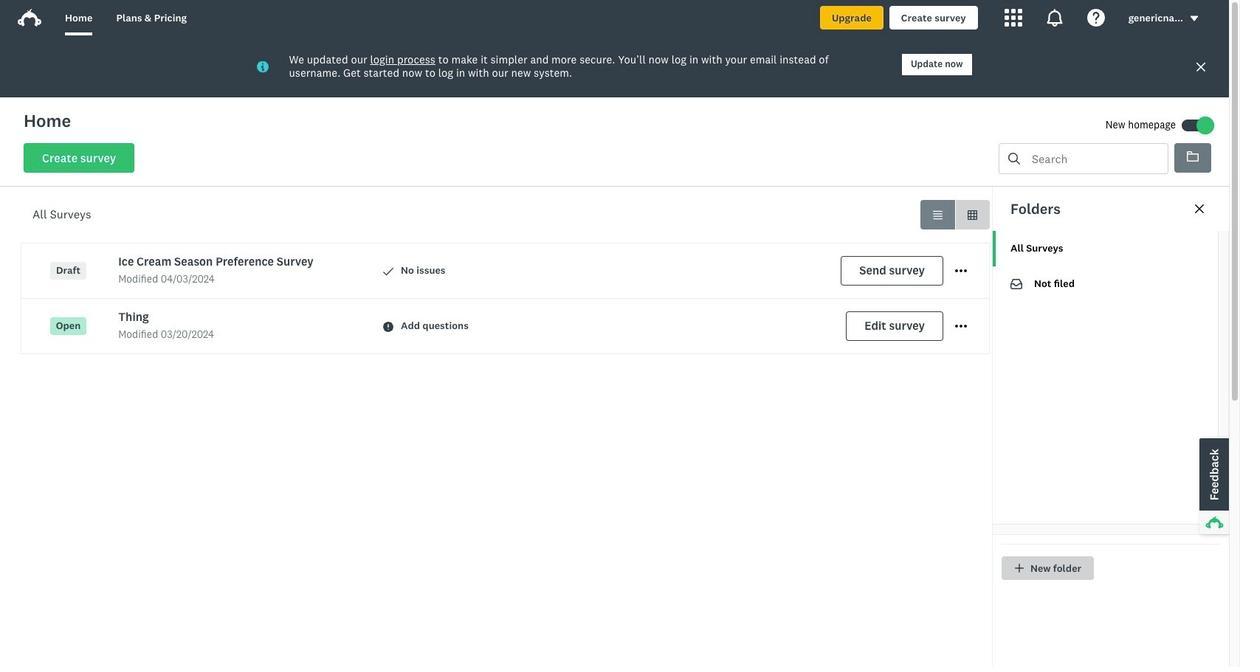Task type: vqa. For each thing, say whether or not it's contained in the screenshot.
"DIALOG"
yes



Task type: locate. For each thing, give the bounding box(es) containing it.
products icon image
[[1005, 9, 1022, 27], [1005, 9, 1022, 27]]

not filed image
[[1011, 278, 1023, 290], [1011, 279, 1023, 289]]

x image
[[1195, 61, 1207, 73]]

1 not filed image from the top
[[1011, 278, 1023, 290]]

dropdown arrow icon image
[[1189, 13, 1200, 24], [1191, 16, 1198, 21]]

1 vertical spatial open menu image
[[955, 325, 967, 328]]

open menu image
[[955, 265, 967, 277], [955, 325, 967, 328]]

response based pricing icon image
[[1028, 485, 1076, 532]]

0 vertical spatial open menu image
[[955, 270, 967, 273]]

group
[[921, 200, 990, 230]]

1 brand logo image from the top
[[18, 6, 41, 30]]

brand logo image
[[18, 6, 41, 30], [18, 9, 41, 27]]

1 open menu image from the top
[[955, 265, 967, 277]]

folders image
[[1187, 151, 1199, 162]]

warning image
[[383, 322, 394, 332]]

folders image
[[1187, 151, 1199, 162]]

dialog
[[992, 187, 1229, 667]]

0 vertical spatial open menu image
[[955, 265, 967, 277]]

1 vertical spatial open menu image
[[955, 321, 967, 332]]

open menu image
[[955, 270, 967, 273], [955, 321, 967, 332]]

search image
[[1009, 153, 1020, 165], [1009, 153, 1020, 165]]

new folder image
[[1015, 564, 1024, 573]]



Task type: describe. For each thing, give the bounding box(es) containing it.
2 open menu image from the top
[[955, 321, 967, 332]]

help icon image
[[1087, 9, 1105, 27]]

new folder image
[[1014, 563, 1025, 574]]

no issues image
[[383, 266, 394, 276]]

2 open menu image from the top
[[955, 325, 967, 328]]

2 not filed image from the top
[[1011, 279, 1023, 289]]

2 brand logo image from the top
[[18, 9, 41, 27]]

notification center icon image
[[1046, 9, 1064, 27]]

1 open menu image from the top
[[955, 270, 967, 273]]

Search text field
[[1020, 144, 1168, 174]]



